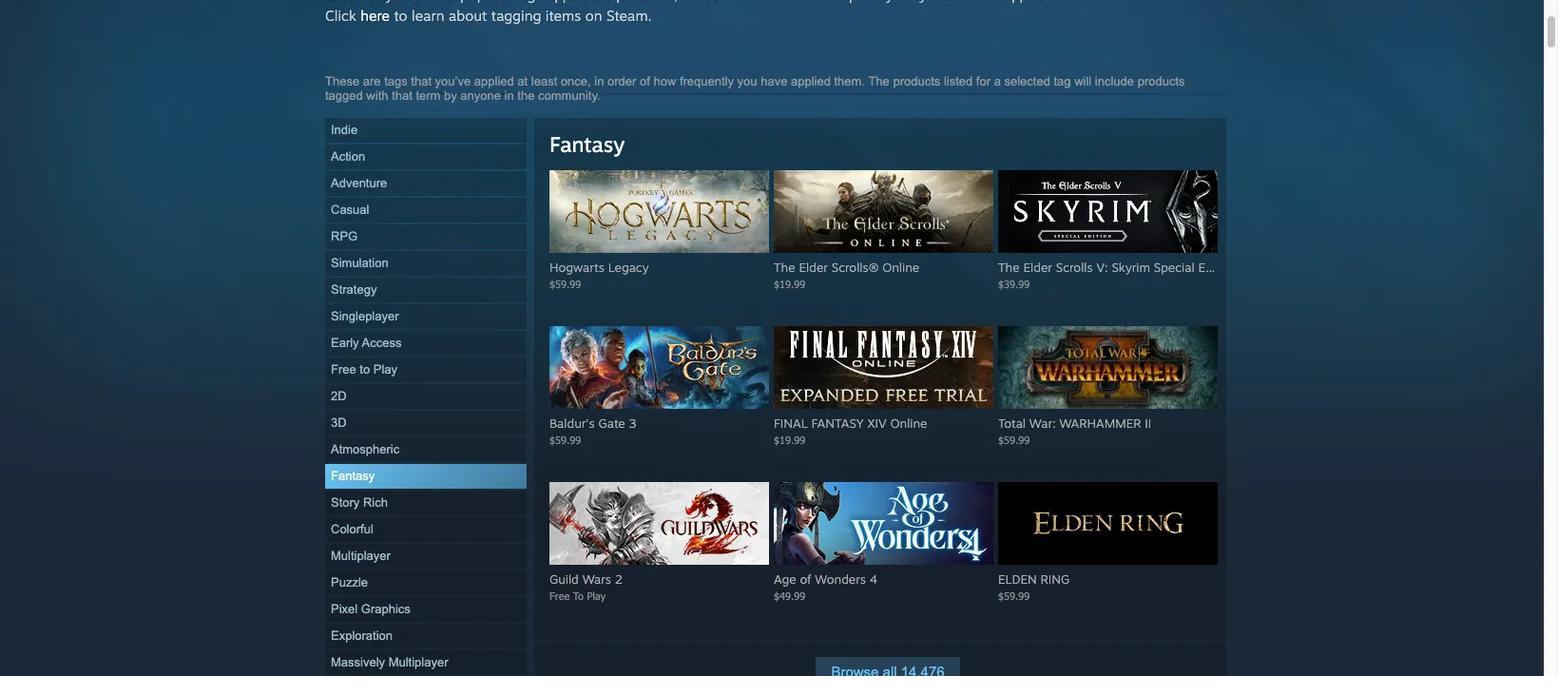 Task type: vqa. For each thing, say whether or not it's contained in the screenshot.
you
yes



Task type: locate. For each thing, give the bounding box(es) containing it.
1 vertical spatial fantasy
[[331, 469, 375, 483]]

total
[[999, 416, 1026, 431]]

fantasy link
[[550, 131, 625, 157]]

to down early access at the left of page
[[360, 362, 370, 377]]

in left order
[[595, 74, 604, 88]]

applied right have
[[791, 74, 831, 88]]

$59.99 down hogwarts
[[550, 278, 581, 290]]

$59.99 inside hogwarts legacy $59.99
[[550, 278, 581, 290]]

0 horizontal spatial to
[[360, 362, 370, 377]]

$19.99
[[774, 278, 806, 290], [774, 434, 806, 446]]

$59.99 down elden
[[999, 590, 1030, 602]]

0 horizontal spatial products
[[893, 74, 941, 88]]

online right the scrolls®
[[883, 260, 920, 275]]

products right include
[[1138, 74, 1186, 88]]

indie
[[331, 123, 358, 137]]

$19.99 inside 'the elder scrolls® online $19.99'
[[774, 278, 806, 290]]

rich
[[363, 496, 388, 510]]

applied
[[474, 74, 514, 88], [791, 74, 831, 88]]

multiplayer down colorful
[[331, 549, 391, 563]]

$39.99
[[999, 278, 1030, 290]]

0 vertical spatial online
[[883, 260, 920, 275]]

applied left at
[[474, 74, 514, 88]]

1 vertical spatial online
[[891, 416, 928, 431]]

products left listed
[[893, 74, 941, 88]]

1 horizontal spatial free
[[550, 590, 570, 602]]

total war: warhammer ii $59.99
[[999, 416, 1152, 446]]

of left how
[[640, 74, 650, 88]]

play down the access
[[374, 362, 398, 377]]

free down 'guild'
[[550, 590, 570, 602]]

1 horizontal spatial applied
[[791, 74, 831, 88]]

1 horizontal spatial of
[[800, 572, 812, 587]]

products
[[893, 74, 941, 88], [1138, 74, 1186, 88]]

scrolls®
[[832, 260, 879, 275]]

$59.99 inside total war: warhammer ii $59.99
[[999, 434, 1030, 446]]

0 horizontal spatial in
[[505, 88, 514, 103]]

a
[[994, 74, 1001, 88]]

online inside 'the elder scrolls® online $19.99'
[[883, 260, 920, 275]]

fantasy up story rich
[[331, 469, 375, 483]]

once,
[[561, 74, 591, 88]]

1 horizontal spatial in
[[595, 74, 604, 88]]

0 vertical spatial fantasy
[[550, 131, 625, 157]]

1 horizontal spatial the
[[869, 74, 890, 88]]

of right age
[[800, 572, 812, 587]]

of
[[640, 74, 650, 88], [800, 572, 812, 587]]

these are tags that you've applied at least once, in order of how frequently you have applied them. the products listed for a selected tag will include products tagged with that term by anyone in the community.
[[325, 74, 1186, 103]]

to right here "link"
[[394, 7, 408, 25]]

fantasy
[[550, 131, 625, 157], [331, 469, 375, 483]]

exploration
[[331, 629, 393, 643]]

by
[[444, 88, 457, 103]]

baldur's gate 3 $59.99
[[550, 416, 637, 446]]

$59.99 down the total
[[999, 434, 1030, 446]]

that right with
[[392, 88, 413, 103]]

1 horizontal spatial elder
[[1024, 260, 1053, 275]]

simulation
[[331, 256, 389, 270]]

0 vertical spatial of
[[640, 74, 650, 88]]

0 horizontal spatial the
[[774, 260, 796, 275]]

the for the elder scrolls v: skyrim special edition
[[999, 260, 1020, 275]]

free
[[331, 362, 356, 377], [550, 590, 570, 602]]

2 $19.99 from the top
[[774, 434, 806, 446]]

multiplayer right massively
[[389, 655, 448, 670]]

the
[[869, 74, 890, 88], [774, 260, 796, 275], [999, 260, 1020, 275]]

0 horizontal spatial fantasy
[[331, 469, 375, 483]]

on
[[586, 7, 603, 25]]

how
[[654, 74, 676, 88]]

elder left the scrolls®
[[799, 260, 828, 275]]

1 vertical spatial $19.99
[[774, 434, 806, 446]]

online right 'xiv'
[[891, 416, 928, 431]]

1 horizontal spatial products
[[1138, 74, 1186, 88]]

0 vertical spatial free
[[331, 362, 356, 377]]

elder up $39.99
[[1024, 260, 1053, 275]]

v:
[[1097, 260, 1109, 275]]

the right them.
[[869, 74, 890, 88]]

2
[[615, 572, 623, 587]]

0 horizontal spatial elder
[[799, 260, 828, 275]]

the inside these are tags that you've applied at least once, in order of how frequently you have applied them. the products listed for a selected tag will include products tagged with that term by anyone in the community.
[[869, 74, 890, 88]]

0 horizontal spatial applied
[[474, 74, 514, 88]]

0 horizontal spatial free
[[331, 362, 356, 377]]

are
[[363, 74, 381, 88]]

0 vertical spatial to
[[394, 7, 408, 25]]

items
[[546, 7, 581, 25]]

online for final fantasy xiv online
[[891, 416, 928, 431]]

term
[[416, 88, 441, 103]]

include
[[1095, 74, 1135, 88]]

final
[[774, 416, 808, 431]]

you've
[[435, 74, 471, 88]]

0 vertical spatial $19.99
[[774, 278, 806, 290]]

pixel graphics
[[331, 602, 411, 616]]

1 elder from the left
[[799, 260, 828, 275]]

listed
[[944, 74, 973, 88]]

free down "early"
[[331, 362, 356, 377]]

$19.99 inside final fantasy xiv online $19.99
[[774, 434, 806, 446]]

multiplayer
[[331, 549, 391, 563], [389, 655, 448, 670]]

elder for scrolls
[[1024, 260, 1053, 275]]

$59.99 inside elden ring $59.99
[[999, 590, 1030, 602]]

the inside 'the elder scrolls® online $19.99'
[[774, 260, 796, 275]]

2 horizontal spatial the
[[999, 260, 1020, 275]]

order
[[608, 74, 637, 88]]

tag
[[1054, 74, 1071, 88]]

1 horizontal spatial play
[[587, 590, 606, 602]]

the up $39.99
[[999, 260, 1020, 275]]

1 vertical spatial to
[[360, 362, 370, 377]]

in
[[595, 74, 604, 88], [505, 88, 514, 103]]

0 horizontal spatial play
[[374, 362, 398, 377]]

guild
[[550, 572, 579, 587]]

the for the elder scrolls® online
[[774, 260, 796, 275]]

of inside these are tags that you've applied at least once, in order of how frequently you have applied them. the products listed for a selected tag will include products tagged with that term by anyone in the community.
[[640, 74, 650, 88]]

elder inside the elder scrolls v: skyrim special edition $39.99
[[1024, 260, 1053, 275]]

click
[[325, 7, 357, 25]]

the inside the elder scrolls v: skyrim special edition $39.99
[[999, 260, 1020, 275]]

online
[[883, 260, 920, 275], [891, 416, 928, 431]]

wonders
[[815, 572, 866, 587]]

1 vertical spatial of
[[800, 572, 812, 587]]

0 horizontal spatial of
[[640, 74, 650, 88]]

free to play
[[331, 362, 398, 377]]

will
[[1075, 74, 1092, 88]]

the left the scrolls®
[[774, 260, 796, 275]]

2 elder from the left
[[1024, 260, 1053, 275]]

strategy
[[331, 282, 377, 297]]

1 horizontal spatial fantasy
[[550, 131, 625, 157]]

$59.99 down baldur's
[[550, 434, 581, 446]]

1 vertical spatial free
[[550, 590, 570, 602]]

special
[[1154, 260, 1195, 275]]

legacy
[[608, 260, 649, 275]]

fantasy down 'community.'
[[550, 131, 625, 157]]

to
[[573, 590, 584, 602]]

1 applied from the left
[[474, 74, 514, 88]]

elder
[[799, 260, 828, 275], [1024, 260, 1053, 275]]

2d
[[331, 389, 347, 403]]

online inside final fantasy xiv online $19.99
[[891, 416, 928, 431]]

1 vertical spatial play
[[587, 590, 606, 602]]

elder inside 'the elder scrolls® online $19.99'
[[799, 260, 828, 275]]

$59.99 inside baldur's gate 3 $59.99
[[550, 434, 581, 446]]

story rich
[[331, 496, 388, 510]]

tags
[[384, 74, 408, 88]]

early
[[331, 336, 359, 350]]

xiv
[[868, 416, 887, 431]]

in left the
[[505, 88, 514, 103]]

that
[[411, 74, 432, 88], [392, 88, 413, 103]]

to
[[394, 7, 408, 25], [360, 362, 370, 377]]

elder for scrolls®
[[799, 260, 828, 275]]

1 $19.99 from the top
[[774, 278, 806, 290]]

play down wars
[[587, 590, 606, 602]]

at
[[518, 74, 528, 88]]



Task type: describe. For each thing, give the bounding box(es) containing it.
elden ring $59.99
[[999, 572, 1070, 602]]

access
[[362, 336, 402, 350]]

pixel
[[331, 602, 358, 616]]

play inside guild wars 2 free to play
[[587, 590, 606, 602]]

early access
[[331, 336, 402, 350]]

baldur's
[[550, 416, 595, 431]]

ii
[[1145, 416, 1152, 431]]

least
[[531, 74, 558, 88]]

hogwarts legacy $59.99
[[550, 260, 649, 290]]

wars
[[583, 572, 612, 587]]

you
[[738, 74, 758, 88]]

graphics
[[361, 602, 411, 616]]

3
[[629, 416, 637, 431]]

age
[[774, 572, 797, 587]]

puzzle
[[331, 575, 368, 590]]

free inside guild wars 2 free to play
[[550, 590, 570, 602]]

here
[[361, 7, 390, 25]]

online for the elder scrolls® online
[[883, 260, 920, 275]]

hogwarts
[[550, 260, 605, 275]]

age of wonders 4 $49.99
[[774, 572, 878, 602]]

tagging
[[491, 7, 542, 25]]

2 products from the left
[[1138, 74, 1186, 88]]

3d
[[331, 416, 347, 430]]

guild wars 2 free to play
[[550, 572, 623, 602]]

skyrim
[[1112, 260, 1151, 275]]

the
[[518, 88, 535, 103]]

1 vertical spatial multiplayer
[[389, 655, 448, 670]]

adventure
[[331, 176, 387, 190]]

1 products from the left
[[893, 74, 941, 88]]

0 vertical spatial multiplayer
[[331, 549, 391, 563]]

selected
[[1005, 74, 1051, 88]]

singleplayer
[[331, 309, 399, 323]]

tagged
[[325, 88, 363, 103]]

frequently
[[680, 74, 734, 88]]

elden
[[999, 572, 1037, 587]]

ring
[[1041, 572, 1070, 587]]

fantasy
[[812, 416, 864, 431]]

gate
[[599, 416, 626, 431]]

massively multiplayer
[[331, 655, 448, 670]]

action
[[331, 149, 365, 164]]

story
[[331, 496, 360, 510]]

atmospheric
[[331, 442, 400, 457]]

click here to learn about tagging items on steam.
[[325, 7, 652, 25]]

steam.
[[607, 7, 652, 25]]

the elder scrolls® online $19.99
[[774, 260, 920, 290]]

have
[[761, 74, 788, 88]]

about
[[449, 7, 487, 25]]

final fantasy xiv online $19.99
[[774, 416, 928, 446]]

learn
[[412, 7, 445, 25]]

$19.99 for final
[[774, 434, 806, 446]]

rpg
[[331, 229, 358, 243]]

war:
[[1030, 416, 1056, 431]]

community.
[[538, 88, 601, 103]]

0 vertical spatial play
[[374, 362, 398, 377]]

2 applied from the left
[[791, 74, 831, 88]]

warhammer
[[1060, 416, 1142, 431]]

scrolls
[[1056, 260, 1093, 275]]

$19.99 for the
[[774, 278, 806, 290]]

edition
[[1199, 260, 1238, 275]]

these
[[325, 74, 360, 88]]

4
[[870, 572, 878, 587]]

the elder scrolls v: skyrim special edition $39.99
[[999, 260, 1238, 290]]

anyone
[[461, 88, 501, 103]]

$49.99
[[774, 590, 806, 602]]

of inside age of wonders 4 $49.99
[[800, 572, 812, 587]]

casual
[[331, 203, 369, 217]]

massively
[[331, 655, 385, 670]]

with
[[367, 88, 389, 103]]

for
[[977, 74, 991, 88]]

1 horizontal spatial to
[[394, 7, 408, 25]]

that right tags
[[411, 74, 432, 88]]

them.
[[835, 74, 866, 88]]

colorful
[[331, 522, 374, 536]]



